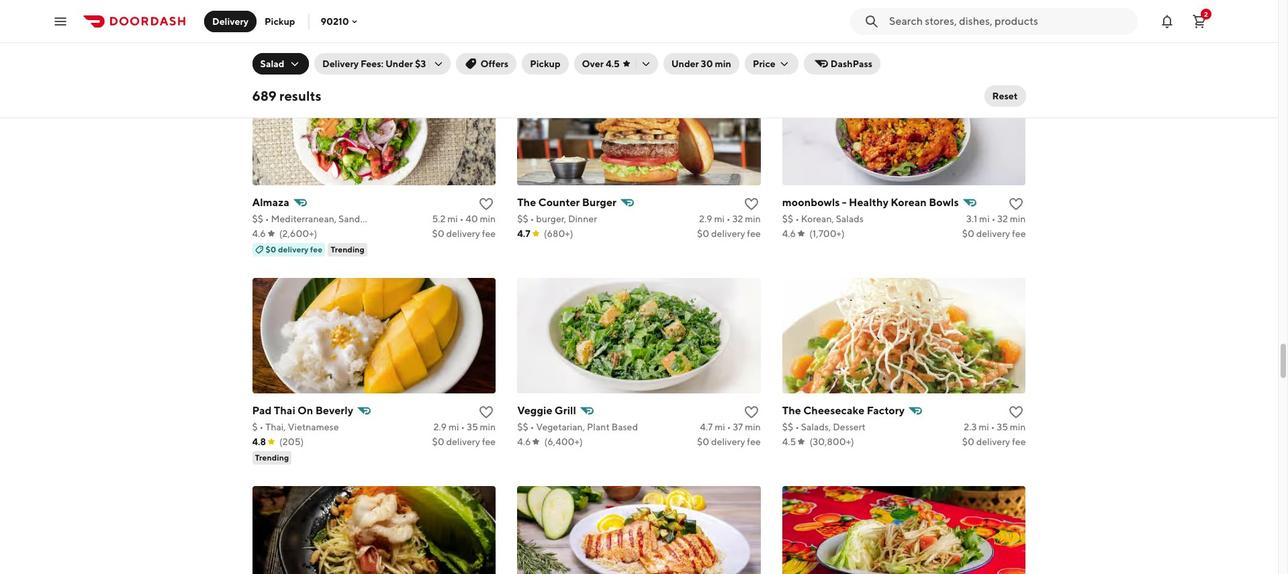 Task type: vqa. For each thing, say whether or not it's contained in the screenshot.
the middle 4.5
yes



Task type: describe. For each thing, give the bounding box(es) containing it.
$0 delivery fee
[[266, 244, 323, 254]]

(1,700+)
[[810, 228, 845, 239]]

$​0 down 4.5 mi • 36 min
[[963, 20, 975, 31]]

veggie
[[517, 404, 553, 417]]

$$ • vegetarian, plant based
[[517, 422, 638, 432]]

delivery down 4.5 mi • 36 min
[[977, 20, 1011, 31]]

reset
[[993, 91, 1018, 101]]

$$ for the cheesecake factory
[[783, 422, 794, 432]]

$$ • korean, salads
[[783, 213, 864, 224]]

click to add this store to your saved list image for moonbowls
[[1009, 196, 1025, 212]]

delivery fees: under $3
[[322, 58, 426, 69]]

$$ • japanese, noodles
[[252, 5, 352, 16]]

offers button
[[456, 53, 517, 75]]

vegetarian,
[[536, 422, 585, 432]]

$​0 delivery fee down 5.2 mi • 40 min
[[432, 228, 496, 239]]

to
[[841, 36, 849, 46]]

salads,
[[801, 422, 831, 432]]

4.5 inside button
[[606, 58, 620, 69]]

notification bell image
[[1160, 13, 1176, 29]]

dashpass
[[831, 58, 873, 69]]

japanese,
[[271, 5, 314, 16]]

almaza
[[252, 196, 289, 209]]

fee for veggie grill
[[747, 436, 761, 447]]

reset button
[[985, 85, 1026, 107]]

min for the cheesecake factory
[[1010, 422, 1026, 432]]

over 4.5
[[582, 58, 620, 69]]

mi for thai
[[449, 422, 459, 432]]

2
[[1205, 10, 1209, 18]]

2 click to add this store to your saved list image from the left
[[744, 404, 760, 420]]

fee for moonbowls - healthy korean bowls
[[1012, 228, 1026, 239]]

under inside under 30 min button
[[672, 58, 699, 69]]

4.6 for moonbowls - healthy korean bowls
[[783, 228, 796, 239]]

3.1 mi • 32 min
[[967, 213, 1026, 224]]

$​0 delivery fee for thai
[[432, 436, 496, 447]]

off,
[[815, 36, 827, 46]]

mi for -
[[980, 213, 990, 224]]

delivery for veggie grill
[[711, 436, 745, 447]]

$​0 delivery fee for grill
[[697, 436, 761, 447]]

(30,800+)
[[810, 436, 854, 447]]

fusion,
[[827, 5, 858, 16]]

0 vertical spatial pickup button
[[257, 10, 303, 32]]

factory
[[867, 404, 905, 417]]

burger
[[582, 196, 617, 209]]

4.6 for almaza
[[252, 228, 266, 239]]

fee for pad thai on beverly
[[482, 436, 496, 447]]

under 30 min button
[[664, 53, 740, 75]]

$​0 down 5.2
[[432, 228, 444, 239]]

min for the counter burger
[[745, 213, 761, 224]]

(1,100+)
[[279, 20, 314, 31]]

click to add this store to your saved list image for factory
[[1009, 404, 1025, 420]]

20%
[[796, 36, 813, 46]]

trending for 20% off, up to $5
[[869, 36, 903, 46]]

moonbowls - healthy korean bowls
[[783, 196, 959, 209]]

0 horizontal spatial trending
[[255, 453, 289, 463]]

0 horizontal spatial thai
[[274, 404, 295, 417]]

korean,
[[801, 213, 834, 224]]

$$ • asian fusion, thai
[[783, 5, 878, 16]]

2.9 for pad thai on beverly
[[434, 422, 447, 432]]

delivery for the cheesecake factory
[[977, 436, 1011, 447]]

689 results
[[252, 88, 322, 103]]

min for pad thai on beverly
[[480, 422, 496, 432]]

2.9 for the counter burger
[[699, 213, 713, 224]]

$​0 for counter
[[697, 228, 710, 239]]

4.5 for 4.5
[[783, 436, 796, 447]]

(680+)
[[544, 228, 573, 239]]

delivery for almaza
[[446, 228, 480, 239]]

$20,
[[292, 36, 309, 46]]

$​0 for -
[[963, 228, 975, 239]]

1 vertical spatial pickup button
[[522, 53, 569, 75]]

$​0 delivery fee for cheesecake
[[963, 436, 1026, 447]]

click to add this store to your saved list image for the
[[744, 196, 760, 212]]

fees:
[[361, 58, 384, 69]]

dinner
[[568, 213, 597, 224]]

counter
[[539, 196, 580, 209]]

$$ • mediterranean, sandwiches
[[252, 213, 390, 224]]

moonbowls
[[783, 196, 840, 209]]

mediterranean,
[[271, 213, 337, 224]]

2 button
[[1186, 8, 1213, 35]]

save
[[311, 36, 328, 46]]

$$ • salads, dessert
[[783, 422, 866, 432]]

price
[[753, 58, 776, 69]]

$3
[[415, 58, 426, 69]]

the cheesecake factory
[[783, 404, 905, 417]]

noodles
[[316, 5, 352, 16]]

3.1
[[967, 213, 978, 224]]

delivery for the counter burger
[[711, 228, 745, 239]]

30
[[701, 58, 713, 69]]

-
[[842, 196, 847, 209]]

pickup for the bottom pickup button
[[530, 58, 561, 69]]

salad button
[[252, 53, 309, 75]]

$$ for the counter burger
[[517, 213, 529, 224]]

dessert
[[833, 422, 866, 432]]

$$ for almaza
[[252, 213, 263, 224]]

40
[[466, 213, 478, 224]]

5.2 mi • 40 min
[[432, 213, 496, 224]]

pad
[[252, 404, 272, 417]]

4.5 mi • 36 min
[[963, 5, 1026, 16]]

trending for $0 delivery fee
[[331, 244, 365, 254]]

delivery for delivery
[[212, 16, 249, 27]]

under 30 min
[[672, 58, 732, 69]]

fee down (2,600+)
[[310, 244, 323, 254]]

$​0 delivery fee for counter
[[697, 228, 761, 239]]

$
[[252, 422, 258, 432]]

2 $5 from the left
[[850, 36, 860, 46]]

spend $20, save $5
[[266, 36, 340, 46]]

$$ • burger, dinner
[[517, 213, 597, 224]]

4.7 mi • 37 min
[[700, 422, 761, 432]]



Task type: locate. For each thing, give the bounding box(es) containing it.
spend
[[266, 36, 290, 46]]

689
[[252, 88, 277, 103]]

0 horizontal spatial under
[[386, 58, 413, 69]]

4.6 up spend
[[252, 20, 266, 31]]

1 35 from the left
[[467, 422, 478, 432]]

under
[[386, 58, 413, 69], [672, 58, 699, 69]]

$​0 delivery fee down 2.9 mi • 35 min
[[432, 436, 496, 447]]

thai
[[859, 5, 878, 16], [274, 404, 295, 417]]

mi for grill
[[715, 422, 725, 432]]

4.6
[[252, 20, 266, 31], [252, 228, 266, 239], [783, 228, 796, 239], [517, 436, 531, 447]]

delivery down 4.7 mi • 37 min
[[711, 436, 745, 447]]

4.8
[[252, 436, 266, 447]]

0 horizontal spatial click to add this store to your saved list image
[[478, 404, 495, 420]]

1 horizontal spatial pickup
[[530, 58, 561, 69]]

2 32 from the left
[[998, 213, 1008, 224]]

1 vertical spatial the
[[783, 404, 801, 417]]

veggie grill
[[517, 404, 576, 417]]

0 vertical spatial delivery
[[212, 16, 249, 27]]

1 vertical spatial 2.9
[[434, 422, 447, 432]]

click to add this store to your saved list image up 4.7 mi • 37 min
[[744, 404, 760, 420]]

0 vertical spatial 2.9
[[699, 213, 713, 224]]

click to add this store to your saved list image
[[478, 404, 495, 420], [744, 404, 760, 420], [1009, 404, 1025, 420]]

1 under from the left
[[386, 58, 413, 69]]

0 vertical spatial 4.5
[[963, 5, 977, 16]]

2 click to add this store to your saved list image from the left
[[744, 196, 760, 212]]

pickup for the topmost pickup button
[[265, 16, 295, 27]]

(2,600+)
[[279, 228, 317, 239]]

5.2
[[432, 213, 446, 224]]

1 horizontal spatial 4.5
[[783, 436, 796, 447]]

$​0 down '3.1'
[[963, 228, 975, 239]]

35 for pad thai on beverly
[[467, 422, 478, 432]]

0 horizontal spatial 35
[[467, 422, 478, 432]]

2 35 from the left
[[997, 422, 1008, 432]]

delivery left japanese,
[[212, 16, 249, 27]]

36
[[997, 5, 1008, 16]]

healthy
[[849, 196, 889, 209]]

$​0 for thai
[[432, 436, 444, 447]]

click to add this store to your saved list image
[[478, 196, 495, 212], [744, 196, 760, 212], [1009, 196, 1025, 212]]

delivery down 2.9 mi • 32 min
[[711, 228, 745, 239]]

$$ down moonbowls
[[783, 213, 794, 224]]

$​0 delivery fee
[[963, 20, 1026, 31], [432, 228, 496, 239], [697, 228, 761, 239], [963, 228, 1026, 239], [432, 436, 496, 447], [697, 436, 761, 447], [963, 436, 1026, 447]]

$0
[[266, 244, 276, 254]]

vietnamese
[[288, 422, 339, 432]]

$$ for veggie grill
[[517, 422, 529, 432]]

1 horizontal spatial click to add this store to your saved list image
[[744, 404, 760, 420]]

pickup button
[[257, 10, 303, 32], [522, 53, 569, 75]]

3 click to add this store to your saved list image from the left
[[1009, 404, 1025, 420]]

0 vertical spatial thai
[[859, 5, 878, 16]]

min for veggie grill
[[745, 422, 761, 432]]

delivery down (2,600+)
[[278, 244, 309, 254]]

1 horizontal spatial under
[[672, 58, 699, 69]]

delivery down 5.2 mi • 40 min
[[446, 228, 480, 239]]

fee down 2.9 mi • 35 min
[[482, 436, 496, 447]]

0 vertical spatial the
[[517, 196, 536, 209]]

$5
[[330, 36, 340, 46], [850, 36, 860, 46]]

$​0 down 2.3
[[963, 436, 975, 447]]

$$ for moonbowls - healthy korean bowls
[[783, 213, 794, 224]]

$​0 delivery fee down 4.5 mi • 36 min
[[963, 20, 1026, 31]]

$$ down 'almaza'
[[252, 213, 263, 224]]

0 horizontal spatial 4.5
[[606, 58, 620, 69]]

trending
[[869, 36, 903, 46], [331, 244, 365, 254], [255, 453, 289, 463]]

fee down 4.7 mi • 37 min
[[747, 436, 761, 447]]

fee down 3.1 mi • 32 min
[[1012, 228, 1026, 239]]

2.9 mi • 32 min
[[699, 213, 761, 224]]

0 vertical spatial pickup
[[265, 16, 295, 27]]

2 horizontal spatial click to add this store to your saved list image
[[1009, 196, 1025, 212]]

4.7 left (680+)
[[517, 228, 531, 239]]

fee down 2.9 mi • 32 min
[[747, 228, 761, 239]]

1 vertical spatial 4.7
[[700, 422, 713, 432]]

4.7 for 4.7
[[517, 228, 531, 239]]

4.5 left 36 at the right top
[[963, 5, 977, 16]]

$​0 down 2.9 mi • 32 min
[[697, 228, 710, 239]]

sandwiches
[[339, 213, 390, 224]]

fee down 4.5 mi • 36 min
[[1012, 20, 1026, 31]]

over 4.5 button
[[574, 53, 658, 75]]

$5 right save at the left
[[330, 36, 340, 46]]

0 horizontal spatial click to add this store to your saved list image
[[478, 196, 495, 212]]

1 32 from the left
[[733, 213, 743, 224]]

delivery inside button
[[212, 16, 249, 27]]

thai right fusion,
[[859, 5, 878, 16]]

fee for almaza
[[482, 228, 496, 239]]

4.7 left the 37
[[700, 422, 713, 432]]

2 vertical spatial trending
[[255, 453, 289, 463]]

over
[[582, 58, 604, 69]]

trending down sandwiches
[[331, 244, 365, 254]]

$​0 down 2.9 mi • 35 min
[[432, 436, 444, 447]]

$​0
[[963, 20, 975, 31], [432, 228, 444, 239], [697, 228, 710, 239], [963, 228, 975, 239], [432, 436, 444, 447], [697, 436, 710, 447], [963, 436, 975, 447]]

$$
[[252, 5, 263, 16], [783, 5, 794, 16], [252, 213, 263, 224], [517, 213, 529, 224], [783, 213, 794, 224], [517, 422, 529, 432], [783, 422, 794, 432]]

1 click to add this store to your saved list image from the left
[[478, 196, 495, 212]]

90210 button
[[321, 16, 360, 27]]

mi for cheesecake
[[979, 422, 989, 432]]

click to add this store to your saved list image up 2.9 mi • 35 min
[[478, 404, 495, 420]]

$​0 delivery fee down 2.9 mi • 32 min
[[697, 228, 761, 239]]

Store search: begin typing to search for stores available on DoorDash text field
[[890, 14, 1130, 29]]

0 horizontal spatial 2.9
[[434, 422, 447, 432]]

min
[[1010, 5, 1026, 16], [715, 58, 732, 69], [480, 213, 496, 224], [745, 213, 761, 224], [1010, 213, 1026, 224], [480, 422, 496, 432], [745, 422, 761, 432], [1010, 422, 1026, 432]]

2.3 mi • 35 min
[[964, 422, 1026, 432]]

4.5 down the $$ • salads, dessert on the bottom right
[[783, 436, 796, 447]]

1 horizontal spatial 2.9
[[699, 213, 713, 224]]

the up salads,
[[783, 404, 801, 417]]

1 $5 from the left
[[330, 36, 340, 46]]

fee
[[1012, 20, 1026, 31], [482, 228, 496, 239], [747, 228, 761, 239], [1012, 228, 1026, 239], [310, 244, 323, 254], [482, 436, 496, 447], [747, 436, 761, 447], [1012, 436, 1026, 447]]

fee for the counter burger
[[747, 228, 761, 239]]

$$ left asian
[[783, 5, 794, 16]]

min for almaza
[[480, 213, 496, 224]]

4.6 up $0
[[252, 228, 266, 239]]

pickup button up spend
[[257, 10, 303, 32]]

click to add this store to your saved list image for on
[[478, 404, 495, 420]]

$​0 delivery fee down 3.1 mi • 32 min
[[963, 228, 1026, 239]]

$​0 for grill
[[697, 436, 710, 447]]

1 click to add this store to your saved list image from the left
[[478, 404, 495, 420]]

fee for the cheesecake factory
[[1012, 436, 1026, 447]]

under left $3
[[386, 58, 413, 69]]

90210
[[321, 16, 349, 27]]

2 under from the left
[[672, 58, 699, 69]]

$5 right to
[[850, 36, 860, 46]]

$ • thai, vietnamese
[[252, 422, 339, 432]]

4.6 down veggie
[[517, 436, 531, 447]]

1 horizontal spatial 35
[[997, 422, 1008, 432]]

salad
[[260, 58, 284, 69]]

the for the counter burger
[[517, 196, 536, 209]]

click to add this store to your saved list image up 3.1 mi • 32 min
[[1009, 196, 1025, 212]]

pickup left over
[[530, 58, 561, 69]]

delivery down 2.3 mi • 35 min
[[977, 436, 1011, 447]]

delivery button
[[204, 10, 257, 32]]

beverly
[[316, 404, 353, 417]]

delivery down 3.1 mi • 32 min
[[977, 228, 1011, 239]]

results
[[279, 88, 322, 103]]

min for moonbowls - healthy korean bowls
[[1010, 213, 1026, 224]]

delivery down 2.9 mi • 35 min
[[446, 436, 480, 447]]

cheesecake
[[804, 404, 865, 417]]

grill
[[555, 404, 576, 417]]

offers
[[481, 58, 509, 69]]

0 horizontal spatial $5
[[330, 36, 340, 46]]

delivery for delivery fees: under $3
[[322, 58, 359, 69]]

2.3
[[964, 422, 977, 432]]

$$ left "burger,"
[[517, 213, 529, 224]]

mi for counter
[[714, 213, 725, 224]]

1 horizontal spatial 4.7
[[700, 422, 713, 432]]

2 vertical spatial 4.5
[[783, 436, 796, 447]]

$$ down veggie
[[517, 422, 529, 432]]

4.7
[[517, 228, 531, 239], [700, 422, 713, 432]]

price button
[[745, 53, 799, 75]]

$​0 delivery fee down 2.3 mi • 35 min
[[963, 436, 1026, 447]]

the up "burger,"
[[517, 196, 536, 209]]

0 horizontal spatial the
[[517, 196, 536, 209]]

click to add this store to your saved list image up 2.3 mi • 35 min
[[1009, 404, 1025, 420]]

burger,
[[536, 213, 566, 224]]

asian
[[801, 5, 825, 16]]

under left 30
[[672, 58, 699, 69]]

click to add this store to your saved list image up 2.9 mi • 32 min
[[744, 196, 760, 212]]

3 click to add this store to your saved list image from the left
[[1009, 196, 1025, 212]]

1 vertical spatial thai
[[274, 404, 295, 417]]

0 horizontal spatial pickup
[[265, 16, 295, 27]]

0 vertical spatial trending
[[869, 36, 903, 46]]

$$ left salads,
[[783, 422, 794, 432]]

open menu image
[[52, 13, 69, 29]]

2.9
[[699, 213, 713, 224], [434, 422, 447, 432]]

trending up dashpass
[[869, 36, 903, 46]]

20% off, up to $5
[[796, 36, 860, 46]]

on
[[298, 404, 313, 417]]

1 vertical spatial trending
[[331, 244, 365, 254]]

0 horizontal spatial pickup button
[[257, 10, 303, 32]]

click to add this store to your saved list image up 5.2 mi • 40 min
[[478, 196, 495, 212]]

dashpass button
[[804, 53, 881, 75]]

$​0 down 4.7 mi • 37 min
[[697, 436, 710, 447]]

0 horizontal spatial 4.7
[[517, 228, 531, 239]]

$$ left japanese,
[[252, 5, 263, 16]]

1 vertical spatial pickup
[[530, 58, 561, 69]]

1 vertical spatial 4.5
[[606, 58, 620, 69]]

2.9 mi • 35 min
[[434, 422, 496, 432]]

4.7 for 4.7 mi • 37 min
[[700, 422, 713, 432]]

delivery
[[212, 16, 249, 27], [322, 58, 359, 69]]

pickup button left over
[[522, 53, 569, 75]]

bowls
[[929, 196, 959, 209]]

delivery
[[977, 20, 1011, 31], [446, 228, 480, 239], [711, 228, 745, 239], [977, 228, 1011, 239], [278, 244, 309, 254], [446, 436, 480, 447], [711, 436, 745, 447], [977, 436, 1011, 447]]

0 horizontal spatial delivery
[[212, 16, 249, 27]]

$​0 delivery fee down 4.7 mi • 37 min
[[697, 436, 761, 447]]

1 horizontal spatial thai
[[859, 5, 878, 16]]

delivery for pad thai on beverly
[[446, 436, 480, 447]]

0 horizontal spatial 32
[[733, 213, 743, 224]]

1 horizontal spatial click to add this store to your saved list image
[[744, 196, 760, 212]]

$​0 for cheesecake
[[963, 436, 975, 447]]

3 items, open order cart image
[[1192, 13, 1208, 29]]

1 horizontal spatial the
[[783, 404, 801, 417]]

the
[[517, 196, 536, 209], [783, 404, 801, 417]]

min inside button
[[715, 58, 732, 69]]

pad thai on beverly
[[252, 404, 353, 417]]

the for the cheesecake factory
[[783, 404, 801, 417]]

2 horizontal spatial click to add this store to your saved list image
[[1009, 404, 1025, 420]]

35 for the cheesecake factory
[[997, 422, 1008, 432]]

fee down 2.3 mi • 35 min
[[1012, 436, 1026, 447]]

4.5
[[963, 5, 977, 16], [606, 58, 620, 69], [783, 436, 796, 447]]

delivery down save at the left
[[322, 58, 359, 69]]

0 vertical spatial 4.7
[[517, 228, 531, 239]]

2 horizontal spatial trending
[[869, 36, 903, 46]]

4.5 for 4.5 mi • 36 min
[[963, 5, 977, 16]]

korean
[[891, 196, 927, 209]]

pickup
[[265, 16, 295, 27], [530, 58, 561, 69]]

4.6 down the "$$ • korean, salads"
[[783, 228, 796, 239]]

delivery for moonbowls - healthy korean bowls
[[977, 228, 1011, 239]]

pickup up spend
[[265, 16, 295, 27]]

4.5 right over
[[606, 58, 620, 69]]

trending down "4.8"
[[255, 453, 289, 463]]

32 for moonbowls - healthy korean bowls
[[998, 213, 1008, 224]]

32 for the counter burger
[[733, 213, 743, 224]]

37
[[733, 422, 743, 432]]

fee down 5.2 mi • 40 min
[[482, 228, 496, 239]]

thai up thai,
[[274, 404, 295, 417]]

1 horizontal spatial delivery
[[322, 58, 359, 69]]

1 horizontal spatial $5
[[850, 36, 860, 46]]

based
[[612, 422, 638, 432]]

4.6 for veggie grill
[[517, 436, 531, 447]]

thai,
[[266, 422, 286, 432]]

1 horizontal spatial trending
[[331, 244, 365, 254]]

(205)
[[280, 436, 304, 447]]

the counter burger
[[517, 196, 617, 209]]

salads
[[836, 213, 864, 224]]

1 horizontal spatial 32
[[998, 213, 1008, 224]]

plant
[[587, 422, 610, 432]]

1 horizontal spatial pickup button
[[522, 53, 569, 75]]

(6,400+)
[[544, 436, 583, 447]]

up
[[829, 36, 839, 46]]

$​0 delivery fee for -
[[963, 228, 1026, 239]]

2 horizontal spatial 4.5
[[963, 5, 977, 16]]

1 vertical spatial delivery
[[322, 58, 359, 69]]



